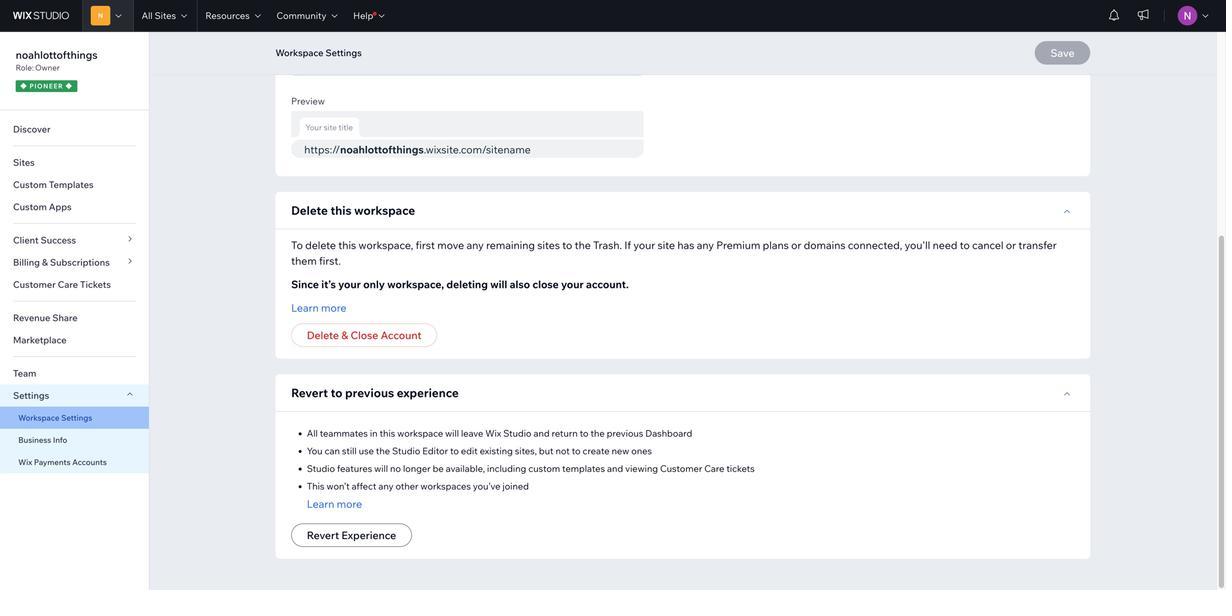 Task type: locate. For each thing, give the bounding box(es) containing it.
delete down learn more on the bottom left of page
[[307, 329, 339, 342]]

customer inside 'link'
[[13, 279, 56, 290]]

workspace settings up info
[[18, 413, 92, 423]]

role:
[[16, 63, 34, 73]]

all inside all teammates in this workspace will leave wix studio and return to the previous dashboard you can still use the studio editor to edit existing sites, but not to create new ones studio features will no longer be available, including custom templates and viewing customer care tickets this won't affect any other workspaces you've joined learn more
[[307, 428, 318, 439]]

settings down prefix
[[326, 47, 362, 58]]

1 horizontal spatial and
[[608, 463, 624, 475]]

1 vertical spatial delete
[[307, 329, 339, 342]]

0 horizontal spatial or
[[792, 239, 802, 252]]

studio
[[504, 428, 532, 439], [392, 446, 421, 457], [307, 463, 335, 475]]

learn down since
[[291, 302, 319, 315]]

2 vertical spatial this
[[380, 428, 396, 439]]

0 horizontal spatial workspace settings
[[18, 413, 92, 423]]

edit
[[461, 446, 478, 457]]

all teammates in this workspace will leave wix studio and return to the previous dashboard you can still use the studio editor to edit existing sites, but not to create new ones studio features will no longer be available, including custom templates and viewing customer care tickets this won't affect any other workspaces you've joined learn more
[[307, 428, 755, 511]]

you'll
[[905, 239, 931, 252]]

revert inside revert experience button
[[307, 529, 339, 542]]

studio up this
[[307, 463, 335, 475]]

0 vertical spatial studio
[[504, 428, 532, 439]]

will left no
[[375, 463, 388, 475]]

1 vertical spatial previous
[[607, 428, 644, 439]]

1 vertical spatial all
[[307, 428, 318, 439]]

previous up new
[[607, 428, 644, 439]]

1 horizontal spatial your
[[562, 278, 584, 291]]

workspaces
[[421, 481, 471, 492]]

them
[[291, 254, 317, 268]]

1 horizontal spatial sites
[[155, 10, 176, 21]]

1 horizontal spatial ◆
[[66, 82, 73, 90]]

this inside to delete this workspace, first move any remaining sites to the trash. if your site has any premium plans or domains connected, you'll need to cancel or transfer them first.
[[339, 239, 356, 252]]

to up teammates
[[331, 386, 343, 400]]

& right "billing"
[[42, 257, 48, 268]]

1 horizontal spatial wix
[[486, 428, 502, 439]]

0 vertical spatial customer
[[13, 279, 56, 290]]

1 horizontal spatial previous
[[607, 428, 644, 439]]

0 vertical spatial previous
[[345, 386, 394, 400]]

custom up custom apps
[[13, 179, 47, 190]]

1 vertical spatial this
[[339, 239, 356, 252]]

available,
[[446, 463, 485, 475]]

marketplace link
[[0, 329, 149, 352]]

since it's your only workspace, deleting will also close your account.
[[291, 278, 629, 291]]

joined
[[503, 481, 529, 492]]

or
[[792, 239, 802, 252], [1007, 239, 1017, 252]]

delete for delete & close account
[[307, 329, 339, 342]]

1 vertical spatial sites
[[13, 157, 35, 168]]

wix down business
[[18, 458, 32, 467]]

settings for workspace settings button
[[326, 47, 362, 58]]

1 horizontal spatial customer
[[661, 463, 703, 475]]

will left the leave
[[446, 428, 459, 439]]

◆ down the 'role:'
[[20, 82, 27, 90]]

0 vertical spatial workspace,
[[359, 239, 414, 252]]

0 vertical spatial more
[[321, 302, 347, 315]]

workspace settings for workspace settings button
[[276, 47, 362, 58]]

delete
[[291, 203, 328, 218], [307, 329, 339, 342]]

0 vertical spatial learn
[[291, 302, 319, 315]]

more down the won't
[[337, 498, 362, 511]]

your right if
[[634, 239, 656, 252]]

revenue
[[13, 312, 50, 324]]

cancel
[[973, 239, 1004, 252]]

the right use
[[376, 446, 390, 457]]

workspace settings down 'url'
[[276, 47, 362, 58]]

2 horizontal spatial studio
[[504, 428, 532, 439]]

1 vertical spatial learn more link
[[291, 497, 1075, 512]]

2 vertical spatial settings
[[61, 413, 92, 423]]

1 horizontal spatial care
[[705, 463, 725, 475]]

settings inside settings popup button
[[13, 390, 49, 401]]

the left the trash.
[[575, 239, 591, 252]]

0 vertical spatial workspace settings
[[276, 47, 362, 58]]

premium
[[717, 239, 761, 252]]

1 horizontal spatial &
[[342, 329, 348, 342]]

noahlottofthings
[[16, 48, 98, 61]]

will left also
[[491, 278, 508, 291]]

1 horizontal spatial workspace
[[276, 47, 324, 58]]

studio up sites,
[[504, 428, 532, 439]]

this up first.
[[339, 239, 356, 252]]

workspace, down first
[[387, 278, 444, 291]]

1 vertical spatial revert
[[307, 529, 339, 542]]

connected,
[[849, 239, 903, 252]]

sites right "n" button
[[155, 10, 176, 21]]

2 or from the left
[[1007, 239, 1017, 252]]

2 horizontal spatial will
[[491, 278, 508, 291]]

1 vertical spatial learn
[[307, 498, 335, 511]]

customer inside all teammates in this workspace will leave wix studio and return to the previous dashboard you can still use the studio editor to edit existing sites, but not to create new ones studio features will no longer be available, including custom templates and viewing customer care tickets this won't affect any other workspaces you've joined learn more
[[661, 463, 703, 475]]

2 horizontal spatial settings
[[326, 47, 362, 58]]

not
[[556, 446, 570, 457]]

client success
[[13, 235, 76, 246]]

also
[[510, 278, 531, 291]]

1 vertical spatial more
[[337, 498, 362, 511]]

customer care tickets link
[[0, 274, 149, 296]]

to right sites
[[563, 239, 573, 252]]

custom
[[529, 463, 561, 475]]

settings inside workspace settings button
[[326, 47, 362, 58]]

discover link
[[0, 118, 149, 140]]

1 horizontal spatial will
[[446, 428, 459, 439]]

care left tickets
[[705, 463, 725, 475]]

client
[[13, 235, 39, 246]]

business info link
[[0, 429, 149, 451]]

customer
[[13, 279, 56, 290], [661, 463, 703, 475]]

0 horizontal spatial ◆
[[20, 82, 27, 90]]

revert for revert to previous experience
[[291, 386, 328, 400]]

settings inside workspace settings link
[[61, 413, 92, 423]]

won't
[[327, 481, 350, 492]]

it's
[[322, 278, 336, 291]]

share
[[52, 312, 78, 324]]

more down it's
[[321, 302, 347, 315]]

all right "n" button
[[142, 10, 153, 21]]

workspace inside workspace settings link
[[18, 413, 59, 423]]

& for subscriptions
[[42, 257, 48, 268]]

your
[[634, 239, 656, 252], [339, 278, 361, 291], [562, 278, 584, 291]]

0 vertical spatial and
[[534, 428, 550, 439]]

1 vertical spatial &
[[342, 329, 348, 342]]

0 vertical spatial care
[[58, 279, 78, 290]]

2 vertical spatial will
[[375, 463, 388, 475]]

only
[[363, 278, 385, 291]]

all up "you"
[[307, 428, 318, 439]]

0 horizontal spatial settings
[[13, 390, 49, 401]]

sites down discover
[[13, 157, 35, 168]]

0 horizontal spatial &
[[42, 257, 48, 268]]

1 horizontal spatial all
[[307, 428, 318, 439]]

any right move
[[467, 239, 484, 252]]

0 vertical spatial custom
[[13, 179, 47, 190]]

1 horizontal spatial or
[[1007, 239, 1017, 252]]

and down new
[[608, 463, 624, 475]]

2 horizontal spatial any
[[697, 239, 715, 252]]

workspace settings inside sidebar element
[[18, 413, 92, 423]]

your right it's
[[339, 278, 361, 291]]

1 vertical spatial the
[[591, 428, 605, 439]]

1 vertical spatial customer
[[661, 463, 703, 475]]

1 vertical spatial care
[[705, 463, 725, 475]]

wix
[[486, 428, 502, 439], [18, 458, 32, 467]]

trash.
[[594, 239, 622, 252]]

0 horizontal spatial customer
[[13, 279, 56, 290]]

and
[[534, 428, 550, 439], [608, 463, 624, 475]]

0 horizontal spatial previous
[[345, 386, 394, 400]]

revert left experience
[[307, 529, 339, 542]]

0 vertical spatial delete
[[291, 203, 328, 218]]

1 horizontal spatial settings
[[61, 413, 92, 423]]

and up "but"
[[534, 428, 550, 439]]

&
[[42, 257, 48, 268], [342, 329, 348, 342]]

community
[[277, 10, 327, 21]]

& inside popup button
[[42, 257, 48, 268]]

in
[[370, 428, 378, 439]]

0 vertical spatial revert
[[291, 386, 328, 400]]

1 horizontal spatial any
[[467, 239, 484, 252]]

workspace for workspace settings link
[[18, 413, 59, 423]]

0 horizontal spatial wix
[[18, 458, 32, 467]]

0 horizontal spatial studio
[[307, 463, 335, 475]]

workspace settings inside button
[[276, 47, 362, 58]]

preview
[[291, 95, 325, 107]]

all
[[142, 10, 153, 21], [307, 428, 318, 439]]

n button
[[82, 0, 133, 31]]

longer
[[403, 463, 431, 475]]

your right close
[[562, 278, 584, 291]]

workspace inside workspace settings button
[[276, 47, 324, 58]]

url
[[310, 33, 329, 44]]

since
[[291, 278, 319, 291]]

site url prefix
[[291, 33, 355, 44]]

1 vertical spatial studio
[[392, 446, 421, 457]]

delete & close account link
[[291, 324, 438, 347]]

subscriptions
[[50, 257, 110, 268]]

0 vertical spatial &
[[42, 257, 48, 268]]

2 horizontal spatial your
[[634, 239, 656, 252]]

1 custom from the top
[[13, 179, 47, 190]]

care
[[58, 279, 78, 290], [705, 463, 725, 475]]

settings down settings popup button
[[61, 413, 92, 423]]

0 vertical spatial workspace
[[354, 203, 416, 218]]

1 vertical spatial settings
[[13, 390, 49, 401]]

workspace,
[[359, 239, 414, 252], [387, 278, 444, 291]]

or right cancel
[[1007, 239, 1017, 252]]

workspace down site
[[276, 47, 324, 58]]

editor
[[423, 446, 448, 457]]

learn more link down to delete this workspace, first move any remaining sites to the trash. if your site has any premium plans or domains connected, you'll need to cancel or transfer them first.
[[291, 300, 1075, 316]]

1 vertical spatial workspace
[[398, 428, 443, 439]]

◆ right pioneer
[[66, 82, 73, 90]]

1 vertical spatial workspace settings
[[18, 413, 92, 423]]

you've
[[473, 481, 501, 492]]

0 vertical spatial settings
[[326, 47, 362, 58]]

0 horizontal spatial care
[[58, 279, 78, 290]]

revert up teammates
[[291, 386, 328, 400]]

info
[[53, 435, 67, 445]]

help button
[[346, 0, 393, 31]]

this right in
[[380, 428, 396, 439]]

care inside 'link'
[[58, 279, 78, 290]]

workspace
[[276, 47, 324, 58], [18, 413, 59, 423]]

◆ pioneer ◆
[[20, 82, 73, 90]]

1 vertical spatial workspace
[[18, 413, 59, 423]]

workspace, left first
[[359, 239, 414, 252]]

1 horizontal spatial workspace settings
[[276, 47, 362, 58]]

any right has
[[697, 239, 715, 252]]

to delete this workspace, first move any remaining sites to the trash. if your site has any premium plans or domains connected, you'll need to cancel or transfer them first.
[[291, 239, 1058, 268]]

0 vertical spatial learn more link
[[291, 300, 1075, 316]]

wix up 'existing'
[[486, 428, 502, 439]]

studio up no
[[392, 446, 421, 457]]

0 horizontal spatial workspace
[[18, 413, 59, 423]]

0 horizontal spatial will
[[375, 463, 388, 475]]

settings down team
[[13, 390, 49, 401]]

workspace up business info
[[18, 413, 59, 423]]

0 vertical spatial the
[[575, 239, 591, 252]]

workspace inside all teammates in this workspace will leave wix studio and return to the previous dashboard you can still use the studio editor to edit existing sites, but not to create new ones studio features will no longer be available, including custom templates and viewing customer care tickets this won't affect any other workspaces you've joined learn more
[[398, 428, 443, 439]]

workspace for workspace settings button
[[276, 47, 324, 58]]

2 custom from the top
[[13, 201, 47, 213]]

customer down "billing"
[[13, 279, 56, 290]]

0 vertical spatial all
[[142, 10, 153, 21]]

delete
[[305, 239, 336, 252]]

delete this workspace
[[291, 203, 416, 218]]

0 horizontal spatial all
[[142, 10, 153, 21]]

delete up delete
[[291, 203, 328, 218]]

custom
[[13, 179, 47, 190], [13, 201, 47, 213]]

the up create at the left of the page
[[591, 428, 605, 439]]

0 horizontal spatial and
[[534, 428, 550, 439]]

or right plans
[[792, 239, 802, 252]]

learn more link down viewing
[[291, 497, 1075, 512]]

has
[[678, 239, 695, 252]]

custom left apps
[[13, 201, 47, 213]]

0 vertical spatial this
[[331, 203, 352, 218]]

to right 'not'
[[572, 446, 581, 457]]

will
[[491, 278, 508, 291], [446, 428, 459, 439], [375, 463, 388, 475]]

viewing
[[626, 463, 659, 475]]

0 vertical spatial workspace
[[276, 47, 324, 58]]

customer down dashboard
[[661, 463, 703, 475]]

1 vertical spatial will
[[446, 428, 459, 439]]

custom for custom templates
[[13, 179, 47, 190]]

client success button
[[0, 229, 149, 252]]

1 vertical spatial wix
[[18, 458, 32, 467]]

sites
[[538, 239, 560, 252]]

team link
[[0, 363, 149, 385]]

2 vertical spatial studio
[[307, 463, 335, 475]]

0 horizontal spatial any
[[379, 481, 394, 492]]

0 vertical spatial wix
[[486, 428, 502, 439]]

custom templates link
[[0, 174, 149, 196]]

1 vertical spatial custom
[[13, 201, 47, 213]]

& left close
[[342, 329, 348, 342]]

revenue share link
[[0, 307, 149, 329]]

0 horizontal spatial sites
[[13, 157, 35, 168]]

care down billing & subscriptions popup button
[[58, 279, 78, 290]]

previous up in
[[345, 386, 394, 400]]

to right "need"
[[961, 239, 971, 252]]

learn down this
[[307, 498, 335, 511]]

experience
[[397, 386, 459, 400]]

this up delete
[[331, 203, 352, 218]]

any down no
[[379, 481, 394, 492]]

new
[[612, 446, 630, 457]]

tickets
[[80, 279, 111, 290]]

Enter a new URL prefix field
[[298, 49, 638, 75]]



Task type: vqa. For each thing, say whether or not it's contained in the screenshot.
Payment
no



Task type: describe. For each thing, give the bounding box(es) containing it.
1 ◆ from the left
[[20, 82, 27, 90]]

close
[[533, 278, 559, 291]]

revert to previous experience
[[291, 386, 459, 400]]

care inside all teammates in this workspace will leave wix studio and return to the previous dashboard you can still use the studio editor to edit existing sites, but not to create new ones studio features will no longer be available, including custom templates and viewing customer care tickets this won't affect any other workspaces you've joined learn more
[[705, 463, 725, 475]]

first.
[[319, 254, 341, 268]]

leave
[[461, 428, 484, 439]]

site
[[291, 33, 308, 44]]

create
[[583, 446, 610, 457]]

workspace settings for workspace settings link
[[18, 413, 92, 423]]

pioneer
[[30, 82, 63, 90]]

custom apps
[[13, 201, 72, 213]]

success
[[41, 235, 76, 246]]

to left edit
[[450, 446, 459, 457]]

0 vertical spatial sites
[[155, 10, 176, 21]]

but
[[539, 446, 554, 457]]

settings for workspace settings link
[[61, 413, 92, 423]]

help
[[353, 10, 374, 21]]

2 vertical spatial the
[[376, 446, 390, 457]]

team
[[13, 368, 36, 379]]

need
[[933, 239, 958, 252]]

resources
[[206, 10, 250, 21]]

use
[[359, 446, 374, 457]]

sites inside sidebar element
[[13, 157, 35, 168]]

no
[[390, 463, 401, 475]]

revert experience
[[307, 529, 397, 542]]

to
[[291, 239, 303, 252]]

sidebar element
[[0, 31, 150, 591]]

sites link
[[0, 152, 149, 174]]

tickets
[[727, 463, 755, 475]]

discover
[[13, 123, 51, 135]]

transfer
[[1019, 239, 1058, 252]]

ones
[[632, 446, 652, 457]]

dashboard
[[646, 428, 693, 439]]

affect
[[352, 481, 377, 492]]

0 vertical spatial will
[[491, 278, 508, 291]]

owner
[[35, 63, 60, 73]]

1 vertical spatial workspace,
[[387, 278, 444, 291]]

including
[[487, 463, 527, 475]]

settings button
[[0, 385, 149, 407]]

to right return
[[580, 428, 589, 439]]

close
[[351, 329, 379, 342]]

plans
[[763, 239, 789, 252]]

2 learn more link from the top
[[291, 497, 1075, 512]]

be
[[433, 463, 444, 475]]

1 vertical spatial and
[[608, 463, 624, 475]]

return
[[552, 428, 578, 439]]

custom apps link
[[0, 196, 149, 218]]

2 ◆ from the left
[[66, 82, 73, 90]]

custom for custom apps
[[13, 201, 47, 213]]

noahlottofthings role: owner
[[16, 48, 98, 73]]

remaining
[[486, 239, 535, 252]]

1 horizontal spatial studio
[[392, 446, 421, 457]]

custom templates
[[13, 179, 94, 190]]

all for all sites
[[142, 10, 153, 21]]

the inside to delete this workspace, first move any remaining sites to the trash. if your site has any premium plans or domains connected, you'll need to cancel or transfer them first.
[[575, 239, 591, 252]]

previous inside all teammates in this workspace will leave wix studio and return to the previous dashboard you can still use the studio editor to edit existing sites, but not to create new ones studio features will no longer be available, including custom templates and viewing customer care tickets this won't affect any other workspaces you've joined learn more
[[607, 428, 644, 439]]

wix inside all teammates in this workspace will leave wix studio and return to the previous dashboard you can still use the studio editor to edit existing sites, but not to create new ones studio features will no longer be available, including custom templates and viewing customer care tickets this won't affect any other workspaces you've joined learn more
[[486, 428, 502, 439]]

any inside all teammates in this workspace will leave wix studio and return to the previous dashboard you can still use the studio editor to edit existing sites, but not to create new ones studio features will no longer be available, including custom templates and viewing customer care tickets this won't affect any other workspaces you've joined learn more
[[379, 481, 394, 492]]

account
[[381, 329, 422, 342]]

other
[[396, 481, 419, 492]]

first
[[416, 239, 435, 252]]

can
[[325, 446, 340, 457]]

1 or from the left
[[792, 239, 802, 252]]

revert experience button
[[291, 524, 412, 548]]

marketplace
[[13, 335, 67, 346]]

wix payments accounts
[[18, 458, 107, 467]]

deleting
[[447, 278, 488, 291]]

workspace, inside to delete this workspace, first move any remaining sites to the trash. if your site has any premium plans or domains connected, you'll need to cancel or transfer them first.
[[359, 239, 414, 252]]

& for close
[[342, 329, 348, 342]]

features
[[337, 463, 372, 475]]

this inside all teammates in this workspace will leave wix studio and return to the previous dashboard you can still use the studio editor to edit existing sites, but not to create new ones studio features will no longer be available, including custom templates and viewing customer care tickets this won't affect any other workspaces you've joined learn more
[[380, 428, 396, 439]]

revert for revert experience
[[307, 529, 339, 542]]

all sites
[[142, 10, 176, 21]]

workspace settings button
[[269, 43, 369, 63]]

more inside all teammates in this workspace will leave wix studio and return to the previous dashboard you can still use the studio editor to edit existing sites, but not to create new ones studio features will no longer be available, including custom templates and viewing customer care tickets this won't affect any other workspaces you've joined learn more
[[337, 498, 362, 511]]

billing & subscriptions button
[[0, 252, 149, 274]]

move
[[438, 239, 465, 252]]

all for all teammates in this workspace will leave wix studio and return to the previous dashboard you can still use the studio editor to edit existing sites, but not to create new ones studio features will no longer be available, including custom templates and viewing customer care tickets this won't affect any other workspaces you've joined learn more
[[307, 428, 318, 439]]

teammates
[[320, 428, 368, 439]]

payments
[[34, 458, 71, 467]]

if
[[625, 239, 632, 252]]

delete & close account
[[307, 329, 422, 342]]

wix inside wix payments accounts link
[[18, 458, 32, 467]]

revenue share
[[13, 312, 78, 324]]

account.
[[586, 278, 629, 291]]

1 learn more link from the top
[[291, 300, 1075, 316]]

your inside to delete this workspace, first move any remaining sites to the trash. if your site has any premium plans or domains connected, you'll need to cancel or transfer them first.
[[634, 239, 656, 252]]

site
[[658, 239, 676, 252]]

n
[[98, 11, 103, 20]]

existing
[[480, 446, 513, 457]]

you
[[307, 446, 323, 457]]

experience
[[342, 529, 397, 542]]

this
[[307, 481, 325, 492]]

learn inside all teammates in this workspace will leave wix studio and return to the previous dashboard you can still use the studio editor to edit existing sites, but not to create new ones studio features will no longer be available, including custom templates and viewing customer care tickets this won't affect any other workspaces you've joined learn more
[[307, 498, 335, 511]]

delete for delete this workspace
[[291, 203, 328, 218]]

0 horizontal spatial your
[[339, 278, 361, 291]]

accounts
[[72, 458, 107, 467]]

customer care tickets
[[13, 279, 111, 290]]

sites,
[[515, 446, 537, 457]]

workspace settings link
[[0, 407, 149, 429]]



